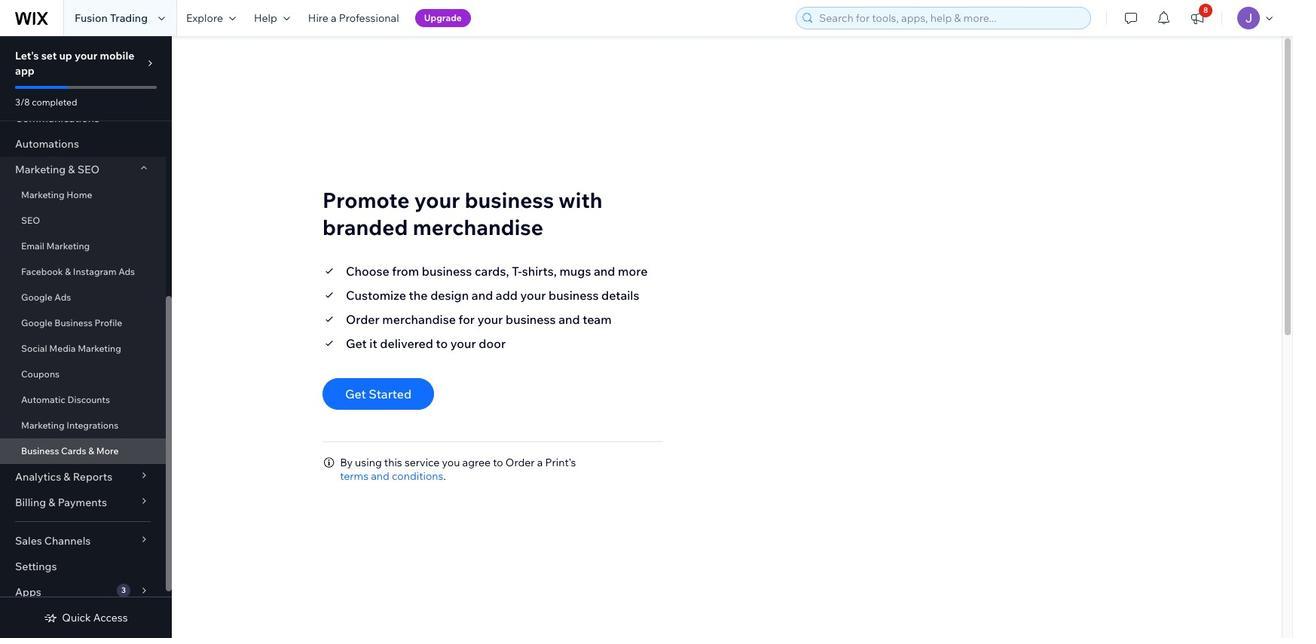 Task type: describe. For each thing, give the bounding box(es) containing it.
conditions
[[392, 469, 443, 483]]

marketing home link
[[0, 182, 166, 208]]

coupons link
[[0, 362, 166, 387]]

& inside "link"
[[88, 445, 94, 457]]

shirts,
[[522, 263, 557, 278]]

get it delivered to your door
[[346, 336, 506, 351]]

and up order merchandise for your business and team
[[472, 287, 493, 303]]

marketing up facebook & instagram ads
[[46, 240, 90, 252]]

google business profile link
[[0, 310, 166, 336]]

facebook & instagram ads
[[21, 266, 135, 277]]

using
[[355, 456, 382, 469]]

1 vertical spatial seo
[[21, 215, 40, 226]]

cards
[[61, 445, 86, 457]]

service
[[405, 456, 440, 469]]

marketing for home
[[21, 189, 65, 200]]

google ads link
[[0, 285, 166, 310]]

get started
[[345, 386, 412, 401]]

print's
[[545, 456, 576, 469]]

0 horizontal spatial order
[[346, 312, 380, 327]]

home
[[67, 189, 92, 200]]

your inside the let's set up your mobile app
[[75, 49, 97, 63]]

business up design
[[422, 263, 472, 278]]

terms
[[340, 469, 369, 483]]

and left more
[[594, 263, 615, 278]]

marketing & seo button
[[0, 157, 166, 182]]

promote
[[323, 187, 410, 213]]

google for google business profile
[[21, 317, 52, 329]]

door
[[479, 336, 506, 351]]

let's set up your mobile app
[[15, 49, 134, 78]]

3
[[121, 586, 126, 595]]

by
[[340, 456, 353, 469]]

this
[[384, 456, 402, 469]]

automatic discounts link
[[0, 387, 166, 413]]

choose from business cards, t-shirts, mugs and more
[[346, 263, 648, 278]]

to inside 'by using this service you agree to order a print's terms and conditions .'
[[493, 456, 503, 469]]

by using this service you agree to order a print's terms and conditions .
[[340, 456, 576, 483]]

delivered
[[380, 336, 433, 351]]

marketing down profile
[[78, 343, 121, 354]]

quick
[[62, 611, 91, 625]]

a inside 'by using this service you agree to order a print's terms and conditions .'
[[537, 456, 543, 469]]

analytics
[[15, 470, 61, 484]]

& for reports
[[64, 470, 70, 484]]

media
[[49, 343, 76, 354]]

3/8 completed
[[15, 96, 77, 108]]

customize
[[346, 287, 406, 303]]

sales channels button
[[0, 528, 166, 554]]

mugs
[[559, 263, 591, 278]]

email
[[21, 240, 44, 252]]

sales
[[15, 534, 42, 548]]

order merchandise for your business and team
[[346, 312, 612, 327]]

8 button
[[1181, 0, 1214, 36]]

automatic discounts
[[21, 394, 110, 405]]

billing & payments
[[15, 496, 107, 509]]

choose
[[346, 263, 389, 278]]

ads inside google ads link
[[54, 292, 71, 303]]

started
[[369, 386, 412, 401]]

set
[[41, 49, 57, 63]]

google for google ads
[[21, 292, 52, 303]]

professional
[[339, 11, 399, 25]]

design
[[430, 287, 469, 303]]

you
[[442, 456, 460, 469]]

get started button
[[323, 378, 434, 410]]

reports
[[73, 470, 112, 484]]

seo link
[[0, 208, 166, 234]]

help
[[254, 11, 277, 25]]

business inside promote your business with branded merchandise
[[465, 187, 554, 213]]

hire
[[308, 11, 328, 25]]

more
[[618, 263, 648, 278]]

sales channels
[[15, 534, 91, 548]]

more
[[96, 445, 119, 457]]

branded
[[323, 214, 408, 240]]

facebook
[[21, 266, 63, 277]]

hire a professional link
[[299, 0, 408, 36]]

marketing home
[[21, 189, 92, 200]]

app
[[15, 64, 35, 78]]

your inside promote your business with branded merchandise
[[414, 187, 460, 213]]

quick access button
[[44, 611, 128, 625]]

& for payments
[[48, 496, 55, 509]]

& for seo
[[68, 163, 75, 176]]

0 horizontal spatial to
[[436, 336, 448, 351]]

t-
[[512, 263, 522, 278]]

8
[[1203, 5, 1208, 15]]

for
[[459, 312, 475, 327]]

social media marketing
[[21, 343, 121, 354]]

get for get started
[[345, 386, 366, 401]]

with
[[559, 187, 603, 213]]

and left team
[[559, 312, 580, 327]]

integrations
[[67, 420, 119, 431]]

google ads
[[21, 292, 71, 303]]



Task type: vqa. For each thing, say whether or not it's contained in the screenshot.
the Sales
yes



Task type: locate. For each thing, give the bounding box(es) containing it.
your right the promote
[[414, 187, 460, 213]]

2 google from the top
[[21, 317, 52, 329]]

analytics & reports button
[[0, 464, 166, 490]]

your right for
[[477, 312, 503, 327]]

.
[[443, 469, 446, 483]]

business up social media marketing
[[54, 317, 93, 329]]

to right agree
[[493, 456, 503, 469]]

agree
[[462, 456, 491, 469]]

0 vertical spatial get
[[346, 336, 367, 351]]

a right hire
[[331, 11, 337, 25]]

Search for tools, apps, help & more... field
[[815, 8, 1086, 29]]

1 vertical spatial google
[[21, 317, 52, 329]]

business up 'analytics'
[[21, 445, 59, 457]]

marketing integrations link
[[0, 413, 166, 439]]

merchandise up the cards,
[[413, 214, 543, 240]]

completed
[[32, 96, 77, 108]]

access
[[93, 611, 128, 625]]

your
[[75, 49, 97, 63], [414, 187, 460, 213], [520, 287, 546, 303], [477, 312, 503, 327], [451, 336, 476, 351]]

1 horizontal spatial seo
[[77, 163, 100, 176]]

0 vertical spatial merchandise
[[413, 214, 543, 240]]

promote your business with branded merchandise
[[323, 187, 603, 240]]

explore
[[186, 11, 223, 25]]

order inside 'by using this service you agree to order a print's terms and conditions .'
[[506, 456, 535, 469]]

order
[[346, 312, 380, 327], [506, 456, 535, 469]]

0 vertical spatial order
[[346, 312, 380, 327]]

marketing inside dropdown button
[[15, 163, 66, 176]]

a left print's
[[537, 456, 543, 469]]

1 horizontal spatial to
[[493, 456, 503, 469]]

and right terms
[[371, 469, 390, 483]]

facebook & instagram ads link
[[0, 259, 166, 285]]

fusion
[[75, 11, 108, 25]]

0 vertical spatial google
[[21, 292, 52, 303]]

marketing for &
[[15, 163, 66, 176]]

& right facebook
[[65, 266, 71, 277]]

business inside business cards & more "link"
[[21, 445, 59, 457]]

ads right instagram
[[118, 266, 135, 277]]

automations link
[[0, 131, 166, 157]]

marketing & seo
[[15, 163, 100, 176]]

and inside 'by using this service you agree to order a print's terms and conditions .'
[[371, 469, 390, 483]]

business left with
[[465, 187, 554, 213]]

it
[[369, 336, 377, 351]]

upgrade button
[[415, 9, 471, 27]]

billing & payments button
[[0, 490, 166, 515]]

0 horizontal spatial seo
[[21, 215, 40, 226]]

marketing down "marketing & seo"
[[21, 189, 65, 200]]

marketing for integrations
[[21, 420, 65, 431]]

1 horizontal spatial a
[[537, 456, 543, 469]]

to right delivered
[[436, 336, 448, 351]]

& up home
[[68, 163, 75, 176]]

order left print's
[[506, 456, 535, 469]]

get inside button
[[345, 386, 366, 401]]

settings
[[15, 560, 57, 573]]

1 vertical spatial a
[[537, 456, 543, 469]]

3/8
[[15, 96, 30, 108]]

your right up on the left of page
[[75, 49, 97, 63]]

1 vertical spatial business
[[21, 445, 59, 457]]

communications button
[[0, 106, 166, 131]]

0 horizontal spatial a
[[331, 11, 337, 25]]

customize the design and add your business details
[[346, 287, 639, 303]]

social media marketing link
[[0, 336, 166, 362]]

analytics & reports
[[15, 470, 112, 484]]

upgrade
[[424, 12, 462, 23]]

marketing
[[15, 163, 66, 176], [21, 189, 65, 200], [46, 240, 90, 252], [78, 343, 121, 354], [21, 420, 65, 431]]

business cards & more
[[21, 445, 119, 457]]

merchandise inside promote your business with branded merchandise
[[413, 214, 543, 240]]

merchandise
[[413, 214, 543, 240], [382, 312, 456, 327]]

instagram
[[73, 266, 116, 277]]

up
[[59, 49, 72, 63]]

payments
[[58, 496, 107, 509]]

sidebar element
[[0, 0, 172, 638]]

trading
[[110, 11, 148, 25]]

ads up google business profile
[[54, 292, 71, 303]]

0 vertical spatial a
[[331, 11, 337, 25]]

merchandise down the the
[[382, 312, 456, 327]]

the
[[409, 287, 428, 303]]

mobile
[[100, 49, 134, 63]]

0 vertical spatial business
[[54, 317, 93, 329]]

cards,
[[475, 263, 509, 278]]

0 vertical spatial ads
[[118, 266, 135, 277]]

billing
[[15, 496, 46, 509]]

1 vertical spatial order
[[506, 456, 535, 469]]

1 vertical spatial ads
[[54, 292, 71, 303]]

seo
[[77, 163, 100, 176], [21, 215, 40, 226]]

social
[[21, 343, 47, 354]]

get left started in the bottom left of the page
[[345, 386, 366, 401]]

team
[[583, 312, 612, 327]]

business
[[465, 187, 554, 213], [422, 263, 472, 278], [549, 287, 599, 303], [506, 312, 556, 327]]

order up it
[[346, 312, 380, 327]]

google business profile
[[21, 317, 122, 329]]

google down facebook
[[21, 292, 52, 303]]

& for instagram
[[65, 266, 71, 277]]

0 vertical spatial to
[[436, 336, 448, 351]]

terms and conditions button
[[340, 469, 443, 483]]

business down mugs
[[549, 287, 599, 303]]

profile
[[95, 317, 122, 329]]

marketing down automations
[[15, 163, 66, 176]]

& left more
[[88, 445, 94, 457]]

quick access
[[62, 611, 128, 625]]

automations
[[15, 137, 79, 151]]

business inside google business profile link
[[54, 317, 93, 329]]

help button
[[245, 0, 299, 36]]

communications
[[15, 112, 100, 125]]

business down add at the top left of page
[[506, 312, 556, 327]]

1 google from the top
[[21, 292, 52, 303]]

from
[[392, 263, 419, 278]]

let's
[[15, 49, 39, 63]]

get for get it delivered to your door
[[346, 336, 367, 351]]

a inside "link"
[[331, 11, 337, 25]]

google
[[21, 292, 52, 303], [21, 317, 52, 329]]

discounts
[[67, 394, 110, 405]]

marketing integrations
[[21, 420, 119, 431]]

get
[[346, 336, 367, 351], [345, 386, 366, 401]]

google up the social
[[21, 317, 52, 329]]

1 vertical spatial merchandise
[[382, 312, 456, 327]]

seo up marketing home link
[[77, 163, 100, 176]]

business cards & more link
[[0, 439, 166, 464]]

1 vertical spatial get
[[345, 386, 366, 401]]

seo inside dropdown button
[[77, 163, 100, 176]]

&
[[68, 163, 75, 176], [65, 266, 71, 277], [88, 445, 94, 457], [64, 470, 70, 484], [48, 496, 55, 509]]

1 vertical spatial to
[[493, 456, 503, 469]]

settings link
[[0, 554, 166, 580]]

0 vertical spatial seo
[[77, 163, 100, 176]]

ads inside 'facebook & instagram ads' link
[[118, 266, 135, 277]]

0 horizontal spatial ads
[[54, 292, 71, 303]]

your down for
[[451, 336, 476, 351]]

apps
[[15, 586, 41, 599]]

a
[[331, 11, 337, 25], [537, 456, 543, 469]]

coupons
[[21, 369, 60, 380]]

automatic
[[21, 394, 65, 405]]

your down shirts,
[[520, 287, 546, 303]]

& left reports
[[64, 470, 70, 484]]

fusion trading
[[75, 11, 148, 25]]

& right the billing
[[48, 496, 55, 509]]

details
[[601, 287, 639, 303]]

email marketing link
[[0, 234, 166, 259]]

seo up email
[[21, 215, 40, 226]]

1 horizontal spatial ads
[[118, 266, 135, 277]]

1 horizontal spatial order
[[506, 456, 535, 469]]

hire a professional
[[308, 11, 399, 25]]

marketing down automatic
[[21, 420, 65, 431]]

get left it
[[346, 336, 367, 351]]



